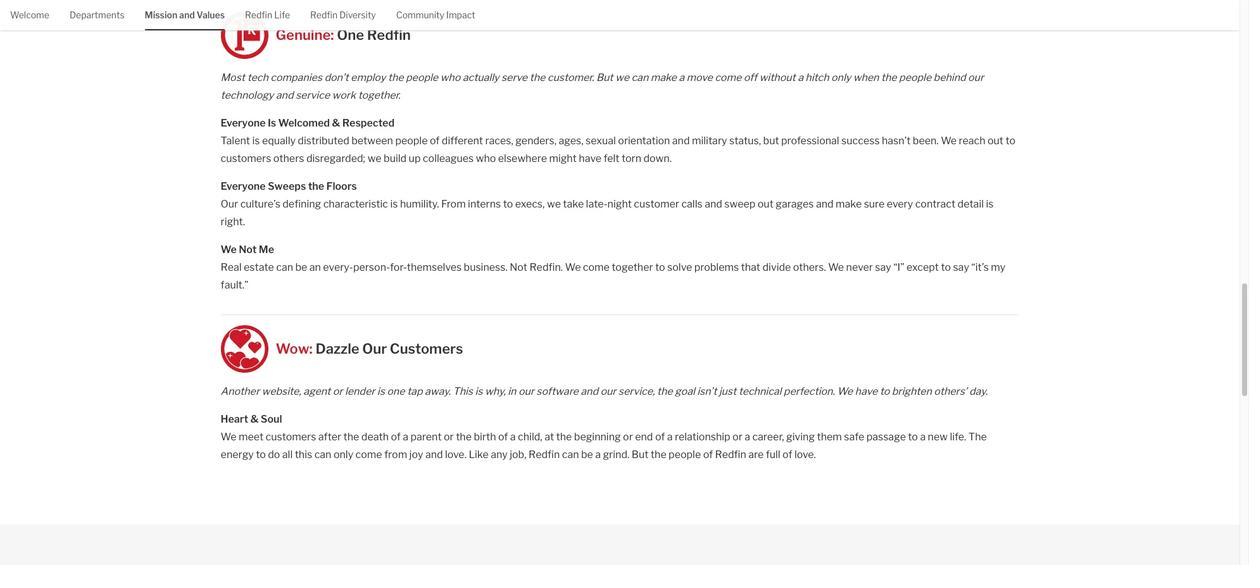 Task type: locate. For each thing, give the bounding box(es) containing it.
races,
[[485, 135, 514, 147]]

are
[[749, 449, 764, 461]]

0 horizontal spatial love.
[[445, 449, 467, 461]]

but
[[597, 71, 613, 84], [632, 449, 649, 461]]

0 vertical spatial who
[[441, 71, 461, 84]]

away.
[[425, 386, 451, 398]]

0 horizontal spatial be
[[295, 262, 307, 274]]

right.
[[221, 216, 245, 228]]

we inside everyone is welcomed & respected talent is equally distributed between people of different races, genders, ages, sexual orientation and military status, but professional success hasn't been. we reach out to customers others disregarded; we build up colleagues who elsewhere might have felt torn down.
[[368, 153, 382, 165]]

only inside heart & soul we meet customers after the death of a parent or the birth of a child, at the beginning or end of a relationship or a career, giving them safe passage to a new life. the energy to do all this can only come from joy and love. like any job, redfin can be a grind. but the people of redfin are full of love.
[[334, 449, 354, 461]]

& inside everyone is welcomed & respected talent is equally distributed between people of different races, genders, ages, sexual orientation and military status, but professional success hasn't been. we reach out to customers others disregarded; we build up colleagues who elsewhere might have felt torn down.
[[332, 117, 340, 129]]

the right serve
[[530, 71, 546, 84]]

& left soul
[[250, 414, 259, 426]]

together.
[[358, 89, 401, 101]]

mission
[[145, 10, 177, 20]]

another website, agent or lender is one tap away. this is why, in our software and our service, the goal isn't just technical perfection. we have to brighten others' day.
[[221, 386, 988, 398]]

child,
[[518, 431, 543, 443]]

out right reach
[[988, 135, 1004, 147]]

1 horizontal spatial have
[[855, 386, 878, 398]]

1 horizontal spatial love.
[[795, 449, 816, 461]]

0 vertical spatial be
[[295, 262, 307, 274]]

to inside everyone sweeps the floors our culture's defining characteristic is humility. from interns to execs, we take late-night customer calls and sweep out garages and make sure every contract detail is right.
[[503, 198, 513, 210]]

move
[[687, 71, 713, 84]]

to left do
[[256, 449, 266, 461]]

to left execs,
[[503, 198, 513, 210]]

others'
[[934, 386, 968, 398]]

1 vertical spatial only
[[334, 449, 354, 461]]

to
[[1006, 135, 1016, 147], [503, 198, 513, 210], [656, 262, 665, 274], [942, 262, 951, 274], [880, 386, 890, 398], [909, 431, 918, 443], [256, 449, 266, 461]]

heart
[[221, 414, 248, 426]]

technical
[[739, 386, 782, 398]]

and inside heart & soul we meet customers after the death of a parent or the birth of a child, at the beginning or end of a relationship or a career, giving them safe passage to a new life. the energy to do all this can only come from joy and love. like any job, redfin can be a grind. but the people of redfin are full of love.
[[426, 449, 443, 461]]

defining
[[283, 198, 321, 210]]

our left service,
[[601, 386, 617, 398]]

to left brighten
[[880, 386, 890, 398]]

hasn't
[[882, 135, 911, 147]]

been.
[[913, 135, 939, 147]]

be inside we not me real estate can be an every-person-for-themselves business. not redfin. we come together to solve problems that divide others. we never say "i" except to say "it's my fault."
[[295, 262, 307, 274]]

1 everyone from the top
[[221, 117, 266, 129]]

make left move
[[651, 71, 677, 84]]

to left new
[[909, 431, 918, 443]]

only
[[832, 71, 851, 84], [334, 449, 354, 461]]

we left take
[[547, 198, 561, 210]]

0 vertical spatial have
[[579, 153, 602, 165]]

0 vertical spatial customers
[[221, 153, 271, 165]]

another
[[221, 386, 260, 398]]

1 horizontal spatial we
[[547, 198, 561, 210]]

& up distributed
[[332, 117, 340, 129]]

1 vertical spatial not
[[510, 262, 528, 274]]

& inside heart & soul we meet customers after the death of a parent or the birth of a child, at the beginning or end of a relationship or a career, giving them safe passage to a new life. the energy to do all this can only come from joy and love. like any job, redfin can be a grind. but the people of redfin are full of love.
[[250, 414, 259, 426]]

we
[[616, 71, 630, 84], [368, 153, 382, 165], [547, 198, 561, 210]]

and left military
[[673, 135, 690, 147]]

do
[[268, 449, 280, 461]]

everyone up culture's
[[221, 180, 266, 192]]

be down beginning
[[581, 449, 593, 461]]

the
[[969, 431, 987, 443]]

but
[[764, 135, 779, 147]]

to left solve
[[656, 262, 665, 274]]

a
[[679, 71, 685, 84], [798, 71, 804, 84], [403, 431, 409, 443], [510, 431, 516, 443], [667, 431, 673, 443], [745, 431, 751, 443], [921, 431, 926, 443], [596, 449, 601, 461]]

the left goal
[[657, 386, 673, 398]]

1 vertical spatial our
[[363, 341, 387, 357]]

orientation
[[618, 135, 670, 147]]

in
[[508, 386, 517, 398]]

but down end on the right bottom of the page
[[632, 449, 649, 461]]

2 horizontal spatial come
[[715, 71, 742, 84]]

everyone up 'talent'
[[221, 117, 266, 129]]

people inside everyone is welcomed & respected talent is equally distributed between people of different races, genders, ages, sexual orientation and military status, but professional success hasn't been. we reach out to customers others disregarded; we build up colleagues who elsewhere might have felt torn down.
[[395, 135, 428, 147]]

0 vertical spatial out
[[988, 135, 1004, 147]]

night
[[608, 198, 632, 210]]

we down heart
[[221, 431, 237, 443]]

most tech companies don't employ the people who actually serve the customer. but we can make a move come off without a hitch only when the people behind our technology and service work together.
[[221, 71, 984, 101]]

of down relationship
[[704, 449, 713, 461]]

1 love. from the left
[[445, 449, 467, 461]]

day.
[[970, 386, 988, 398]]

people up up
[[395, 135, 428, 147]]

0 vertical spatial only
[[832, 71, 851, 84]]

software
[[537, 386, 579, 398]]

is left one
[[377, 386, 385, 398]]

redfin left are
[[715, 449, 747, 461]]

1 vertical spatial out
[[758, 198, 774, 210]]

1 vertical spatial have
[[855, 386, 878, 398]]

0 horizontal spatial out
[[758, 198, 774, 210]]

giving
[[787, 431, 815, 443]]

1 horizontal spatial come
[[583, 262, 610, 274]]

out right sweep
[[758, 198, 774, 210]]

the inside everyone sweeps the floors our culture's defining characteristic is humility. from interns to execs, we take late-night customer calls and sweep out garages and make sure every contract detail is right.
[[308, 180, 324, 192]]

0 vertical spatial everyone
[[221, 117, 266, 129]]

the down end on the right bottom of the page
[[651, 449, 667, 461]]

people right employ
[[406, 71, 438, 84]]

1 horizontal spatial not
[[510, 262, 528, 274]]

redfin left life
[[245, 10, 272, 20]]

1 horizontal spatial make
[[836, 198, 862, 210]]

1 vertical spatial be
[[581, 449, 593, 461]]

1 vertical spatial customers
[[266, 431, 316, 443]]

customers up all
[[266, 431, 316, 443]]

but right customer.
[[597, 71, 613, 84]]

to right except
[[942, 262, 951, 274]]

and right joy
[[426, 449, 443, 461]]

of up from
[[391, 431, 401, 443]]

we right customer.
[[616, 71, 630, 84]]

0 horizontal spatial but
[[597, 71, 613, 84]]

0 horizontal spatial our
[[221, 198, 238, 210]]

or
[[333, 386, 343, 398], [444, 431, 454, 443], [623, 431, 633, 443], [733, 431, 743, 443]]

2 vertical spatial come
[[356, 449, 382, 461]]

we inside heart & soul we meet customers after the death of a parent or the birth of a child, at the beginning or end of a relationship or a career, giving them safe passage to a new life. the energy to do all this can only come from joy and love. like any job, redfin can be a grind. but the people of redfin are full of love.
[[221, 431, 237, 443]]

1 horizontal spatial say
[[954, 262, 970, 274]]

full
[[766, 449, 781, 461]]

contract
[[916, 198, 956, 210]]

the right after
[[344, 431, 359, 443]]

characteristic
[[323, 198, 388, 210]]

1 horizontal spatial be
[[581, 449, 593, 461]]

grind.
[[603, 449, 630, 461]]

have down sexual
[[579, 153, 602, 165]]

0 vertical spatial &
[[332, 117, 340, 129]]

1 vertical spatial everyone
[[221, 180, 266, 192]]

make inside everyone sweeps the floors our culture's defining characteristic is humility. from interns to execs, we take late-night customer calls and sweep out garages and make sure every contract detail is right.
[[836, 198, 862, 210]]

not
[[239, 244, 257, 256], [510, 262, 528, 274]]

diversity
[[340, 10, 376, 20]]

can right "estate"
[[276, 262, 293, 274]]

only right 'hitch'
[[832, 71, 851, 84]]

come left together
[[583, 262, 610, 274]]

talent
[[221, 135, 250, 147]]

1 horizontal spatial out
[[988, 135, 1004, 147]]

everyone inside everyone sweeps the floors our culture's defining characteristic is humility. from interns to execs, we take late-night customer calls and sweep out garages and make sure every contract detail is right.
[[221, 180, 266, 192]]

after
[[319, 431, 341, 443]]

a left new
[[921, 431, 926, 443]]

can down beginning
[[562, 449, 579, 461]]

a right end on the right bottom of the page
[[667, 431, 673, 443]]

the up together.
[[388, 71, 404, 84]]

any
[[491, 449, 508, 461]]

0 vertical spatial we
[[616, 71, 630, 84]]

who down races,
[[476, 153, 496, 165]]

we right perfection.
[[838, 386, 853, 398]]

have left brighten
[[855, 386, 878, 398]]

0 horizontal spatial not
[[239, 244, 257, 256]]

person-
[[353, 262, 390, 274]]

0 horizontal spatial we
[[368, 153, 382, 165]]

2 everyone from the top
[[221, 180, 266, 192]]

job,
[[510, 449, 527, 461]]

customers down 'talent'
[[221, 153, 271, 165]]

our right the 'behind'
[[969, 71, 984, 84]]

we left never on the right top of page
[[829, 262, 844, 274]]

our up right. at top left
[[221, 198, 238, 210]]

1 vertical spatial but
[[632, 449, 649, 461]]

humility.
[[400, 198, 439, 210]]

reach
[[959, 135, 986, 147]]

who left actually
[[441, 71, 461, 84]]

0 horizontal spatial only
[[334, 449, 354, 461]]

come left off
[[715, 71, 742, 84]]

0 horizontal spatial say
[[876, 262, 892, 274]]

0 vertical spatial our
[[221, 198, 238, 210]]

respected
[[342, 117, 395, 129]]

0 vertical spatial come
[[715, 71, 742, 84]]

0 horizontal spatial who
[[441, 71, 461, 84]]

hearts image
[[221, 325, 268, 373]]

a left 'hitch'
[[798, 71, 804, 84]]

redfin.
[[530, 262, 563, 274]]

customers
[[221, 153, 271, 165], [266, 431, 316, 443]]

from
[[385, 449, 407, 461]]

calls
[[682, 198, 703, 210]]

we down the "between"
[[368, 153, 382, 165]]

redfin life
[[245, 10, 290, 20]]

0 horizontal spatial come
[[356, 449, 382, 461]]

love. down giving
[[795, 449, 816, 461]]

down.
[[644, 153, 672, 165]]

of up colleagues
[[430, 135, 440, 147]]

love. left like
[[445, 449, 467, 461]]

the left birth
[[456, 431, 472, 443]]

0 vertical spatial make
[[651, 71, 677, 84]]

only down after
[[334, 449, 354, 461]]

and left values
[[179, 10, 195, 20]]

1 vertical spatial who
[[476, 153, 496, 165]]

1 vertical spatial we
[[368, 153, 382, 165]]

joy
[[410, 449, 423, 461]]

make left 'sure'
[[836, 198, 862, 210]]

can
[[632, 71, 649, 84], [276, 262, 293, 274], [315, 449, 332, 461], [562, 449, 579, 461]]

can left move
[[632, 71, 649, 84]]

say left the "it's
[[954, 262, 970, 274]]

say left "i"
[[876, 262, 892, 274]]

all
[[282, 449, 293, 461]]

is right 'talent'
[[252, 135, 260, 147]]

1 horizontal spatial who
[[476, 153, 496, 165]]

and right software
[[581, 386, 599, 398]]

felt
[[604, 153, 620, 165]]

interns
[[468, 198, 501, 210]]

like
[[469, 449, 489, 461]]

people left the 'behind'
[[899, 71, 932, 84]]

career,
[[753, 431, 785, 443]]

1 horizontal spatial only
[[832, 71, 851, 84]]

2 vertical spatial we
[[547, 198, 561, 210]]

1 vertical spatial come
[[583, 262, 610, 274]]

be inside heart & soul we meet customers after the death of a parent or the birth of a child, at the beginning or end of a relationship or a career, giving them safe passage to a new life. the energy to do all this can only come from joy and love. like any job, redfin can be a grind. but the people of redfin are full of love.
[[581, 449, 593, 461]]

2 horizontal spatial our
[[969, 71, 984, 84]]

everyone sweeps the floors our culture's defining characteristic is humility. from interns to execs, we take late-night customer calls and sweep out garages and make sure every contract detail is right.
[[221, 180, 994, 228]]

0 horizontal spatial have
[[579, 153, 602, 165]]

1 horizontal spatial but
[[632, 449, 649, 461]]

off
[[744, 71, 758, 84]]

why,
[[485, 386, 506, 398]]

out
[[988, 135, 1004, 147], [758, 198, 774, 210]]

take
[[563, 198, 584, 210]]

1 horizontal spatial our
[[363, 341, 387, 357]]

to right reach
[[1006, 135, 1016, 147]]

our right 'in'
[[519, 386, 535, 398]]

0 horizontal spatial &
[[250, 414, 259, 426]]

1 vertical spatial &
[[250, 414, 259, 426]]

redfin
[[245, 10, 272, 20], [310, 10, 338, 20], [367, 27, 411, 43], [529, 449, 560, 461], [715, 449, 747, 461]]

redfin diversity link
[[310, 0, 376, 29]]

people down relationship
[[669, 449, 701, 461]]

be left an
[[295, 262, 307, 274]]

0 horizontal spatial make
[[651, 71, 677, 84]]

come inside we not me real estate can be an every-person-for-themselves business. not redfin. we come together to solve problems that divide others. we never say "i" except to say "it's my fault."
[[583, 262, 610, 274]]

be
[[295, 262, 307, 274], [581, 449, 593, 461]]

service
[[296, 89, 330, 101]]

don't
[[325, 71, 349, 84]]

this
[[453, 386, 473, 398]]

1 horizontal spatial &
[[332, 117, 340, 129]]

we inside "most tech companies don't employ the people who actually serve the customer. but we can make a move come off without a hitch only when the people behind our technology and service work together."
[[616, 71, 630, 84]]

our right the dazzle at the bottom of the page
[[363, 341, 387, 357]]

not left redfin.
[[510, 262, 528, 274]]

0 vertical spatial but
[[597, 71, 613, 84]]

welcome link
[[10, 0, 49, 29]]

the up defining at top left
[[308, 180, 324, 192]]

or left end on the right bottom of the page
[[623, 431, 633, 443]]

not left the me
[[239, 244, 257, 256]]

is right this
[[475, 386, 483, 398]]

1 vertical spatial make
[[836, 198, 862, 210]]

departments
[[70, 10, 125, 20]]

2 horizontal spatial we
[[616, 71, 630, 84]]

and down companies at left top
[[276, 89, 294, 101]]

everyone inside everyone is welcomed & respected talent is equally distributed between people of different races, genders, ages, sexual orientation and military status, but professional success hasn't been. we reach out to customers others disregarded; we build up colleagues who elsewhere might have felt torn down.
[[221, 117, 266, 129]]

different
[[442, 135, 483, 147]]

a up are
[[745, 431, 751, 443]]

come down death
[[356, 449, 382, 461]]



Task type: vqa. For each thing, say whether or not it's contained in the screenshot.
only inside the Most tech companies don't employ the people who actually serve the customer. But we can make a move come off without a hitch only when the people behind our technology and service work together.
yes



Task type: describe. For each thing, give the bounding box(es) containing it.
a up from
[[403, 431, 409, 443]]

divide
[[763, 262, 791, 274]]

serve
[[502, 71, 528, 84]]

we not me real estate can be an every-person-for-themselves business. not redfin. we come together to solve problems that divide others. we never say "i" except to say "it's my fault."
[[221, 244, 1006, 291]]

have inside everyone is welcomed & respected talent is equally distributed between people of different races, genders, ages, sexual orientation and military status, but professional success hasn't been. we reach out to customers others disregarded; we build up colleagues who elsewhere might have felt torn down.
[[579, 153, 602, 165]]

at
[[545, 431, 554, 443]]

1 say from the left
[[876, 262, 892, 274]]

2 say from the left
[[954, 262, 970, 274]]

welcomed
[[278, 117, 330, 129]]

only inside "most tech companies don't employ the people who actually serve the customer. but we can make a move come off without a hitch only when the people behind our technology and service work together."
[[832, 71, 851, 84]]

the right at
[[556, 431, 572, 443]]

1 horizontal spatial our
[[601, 386, 617, 398]]

everyone for talent
[[221, 117, 266, 129]]

between
[[352, 135, 393, 147]]

detail
[[958, 198, 984, 210]]

except
[[907, 262, 939, 274]]

is right "detail"
[[987, 198, 994, 210]]

customers inside everyone is welcomed & respected talent is equally distributed between people of different races, genders, ages, sexual orientation and military status, but professional success hasn't been. we reach out to customers others disregarded; we build up colleagues who elsewhere might have felt torn down.
[[221, 153, 271, 165]]

customer.
[[548, 71, 594, 84]]

together
[[612, 262, 653, 274]]

safe
[[844, 431, 865, 443]]

we up real
[[221, 244, 237, 256]]

out inside everyone is welcomed & respected talent is equally distributed between people of different races, genders, ages, sexual orientation and military status, but professional success hasn't been. we reach out to customers others disregarded; we build up colleagues who elsewhere might have felt torn down.
[[988, 135, 1004, 147]]

who inside everyone is welcomed & respected talent is equally distributed between people of different races, genders, ages, sexual orientation and military status, but professional success hasn't been. we reach out to customers others disregarded; we build up colleagues who elsewhere might have felt torn down.
[[476, 153, 496, 165]]

estate
[[244, 262, 274, 274]]

of right end on the right bottom of the page
[[655, 431, 665, 443]]

"it's
[[972, 262, 989, 274]]

up
[[409, 153, 421, 165]]

without
[[760, 71, 796, 84]]

wow:
[[276, 341, 313, 357]]

2 love. from the left
[[795, 449, 816, 461]]

we right redfin.
[[565, 262, 581, 274]]

redfin up genuine:
[[310, 10, 338, 20]]

sweep
[[725, 198, 756, 210]]

solve
[[668, 262, 692, 274]]

and right garages
[[816, 198, 834, 210]]

to inside everyone is welcomed & respected talent is equally distributed between people of different races, genders, ages, sexual orientation and military status, but professional success hasn't been. we reach out to customers others disregarded; we build up colleagues who elsewhere might have felt torn down.
[[1006, 135, 1016, 147]]

website,
[[262, 386, 301, 398]]

we inside everyone is welcomed & respected talent is equally distributed between people of different races, genders, ages, sexual orientation and military status, but professional success hasn't been. we reach out to customers others disregarded; we build up colleagues who elsewhere might have felt torn down.
[[941, 135, 957, 147]]

impact
[[446, 10, 475, 20]]

welcome
[[10, 10, 49, 20]]

beginning
[[574, 431, 621, 443]]

redfin down diversity
[[367, 27, 411, 43]]

tech
[[247, 71, 268, 84]]

genuine: one redfin
[[276, 27, 411, 43]]

colleagues
[[423, 153, 474, 165]]

who inside "most tech companies don't employ the people who actually serve the customer. but we can make a move come off without a hitch only when the people behind our technology and service work together."
[[441, 71, 461, 84]]

just
[[719, 386, 737, 398]]

culture's
[[240, 198, 281, 210]]

every
[[887, 198, 914, 210]]

isn't
[[698, 386, 717, 398]]

them
[[817, 431, 842, 443]]

a left move
[[679, 71, 685, 84]]

birth
[[474, 431, 496, 443]]

from
[[441, 198, 466, 210]]

redfin life link
[[245, 0, 290, 29]]

departments link
[[70, 0, 125, 29]]

everyone for culture's
[[221, 180, 266, 192]]

customer
[[634, 198, 680, 210]]

goal
[[675, 386, 695, 398]]

relationship
[[675, 431, 731, 443]]

end
[[635, 431, 653, 443]]

and inside everyone is welcomed & respected talent is equally distributed between people of different races, genders, ages, sexual orientation and military status, but professional success hasn't been. we reach out to customers others disregarded; we build up colleagues who elsewhere might have felt torn down.
[[673, 135, 690, 147]]

and inside "most tech companies don't employ the people who actually serve the customer. but we can make a move come off without a hitch only when the people behind our technology and service work together."
[[276, 89, 294, 101]]

or right parent
[[444, 431, 454, 443]]

themselves
[[407, 262, 462, 274]]

a left child,
[[510, 431, 516, 443]]

redfin down at
[[529, 449, 560, 461]]

equally
[[262, 135, 296, 147]]

employ
[[351, 71, 386, 84]]

of up any
[[498, 431, 508, 443]]

come inside heart & soul we meet customers after the death of a parent or the birth of a child, at the beginning or end of a relationship or a career, giving them safe passage to a new life. the energy to do all this can only come from joy and love. like any job, redfin can be a grind. but the people of redfin are full of love.
[[356, 449, 382, 461]]

life.
[[950, 431, 967, 443]]

brighten
[[892, 386, 932, 398]]

is left humility.
[[390, 198, 398, 210]]

make inside "most tech companies don't employ the people who actually serve the customer. but we can make a move come off without a hitch only when the people behind our technology and service work together."
[[651, 71, 677, 84]]

problems
[[695, 262, 739, 274]]

me
[[259, 244, 274, 256]]

can inside "most tech companies don't employ the people who actually serve the customer. but we can make a move come off without a hitch only when the people behind our technology and service work together."
[[632, 71, 649, 84]]

for-
[[390, 262, 407, 274]]

sure
[[864, 198, 885, 210]]

out inside everyone sweeps the floors our culture's defining characteristic is humility. from interns to execs, we take late-night customer calls and sweep out garages and make sure every contract detail is right.
[[758, 198, 774, 210]]

soul
[[261, 414, 282, 426]]

people inside heart & soul we meet customers after the death of a parent or the birth of a child, at the beginning or end of a relationship or a career, giving them safe passage to a new life. the energy to do all this can only come from joy and love. like any job, redfin can be a grind. but the people of redfin are full of love.
[[669, 449, 701, 461]]

status,
[[730, 135, 761, 147]]

service,
[[619, 386, 655, 398]]

redfin diversity
[[310, 10, 376, 20]]

a down beginning
[[596, 449, 601, 461]]

but inside heart & soul we meet customers after the death of a parent or the birth of a child, at the beginning or end of a relationship or a career, giving them safe passage to a new life. the energy to do all this can only come from joy and love. like any job, redfin can be a grind. but the people of redfin are full of love.
[[632, 449, 649, 461]]

professional
[[782, 135, 840, 147]]

come inside "most tech companies don't employ the people who actually serve the customer. but we can make a move come off without a hitch only when the people behind our technology and service work together."
[[715, 71, 742, 84]]

or right agent on the bottom of page
[[333, 386, 343, 398]]

community impact
[[396, 10, 475, 20]]

0 horizontal spatial our
[[519, 386, 535, 398]]

the right when
[[882, 71, 897, 84]]

an
[[310, 262, 321, 274]]

meet
[[239, 431, 264, 443]]

military
[[692, 135, 727, 147]]

death
[[362, 431, 389, 443]]

actually
[[463, 71, 499, 84]]

never
[[847, 262, 873, 274]]

but inside "most tech companies don't employ the people who actually serve the customer. but we can make a move come off without a hitch only when the people behind our technology and service work together."
[[597, 71, 613, 84]]

companies
[[271, 71, 322, 84]]

mission and values
[[145, 10, 225, 20]]

that
[[741, 262, 761, 274]]

when
[[854, 71, 879, 84]]

0 vertical spatial not
[[239, 244, 257, 256]]

can inside we not me real estate can be an every-person-for-themselves business. not redfin. we come together to solve problems that divide others. we never say "i" except to say "it's my fault."
[[276, 262, 293, 274]]

of inside everyone is welcomed & respected talent is equally distributed between people of different races, genders, ages, sexual orientation and military status, but professional success hasn't been. we reach out to customers others disregarded; we build up colleagues who elsewhere might have felt torn down.
[[430, 135, 440, 147]]

and right calls
[[705, 198, 723, 210]]

fault."
[[221, 279, 249, 291]]

most
[[221, 71, 245, 84]]

technology
[[221, 89, 274, 101]]

life
[[274, 10, 290, 20]]

our inside "most tech companies don't employ the people who actually serve the customer. but we can make a move come off without a hitch only when the people behind our technology and service work together."
[[969, 71, 984, 84]]

energy
[[221, 449, 254, 461]]

every-
[[323, 262, 353, 274]]

our inside everyone sweeps the floors our culture's defining characteristic is humility. from interns to execs, we take late-night customer calls and sweep out garages and make sure every contract detail is right.
[[221, 198, 238, 210]]

one redfin sign image
[[221, 11, 268, 59]]

customers inside heart & soul we meet customers after the death of a parent or the birth of a child, at the beginning or end of a relationship or a career, giving them safe passage to a new life. the energy to do all this can only come from joy and love. like any job, redfin can be a grind. but the people of redfin are full of love.
[[266, 431, 316, 443]]

or left career,
[[733, 431, 743, 443]]

values
[[197, 10, 225, 20]]

we inside everyone sweeps the floors our culture's defining characteristic is humility. from interns to execs, we take late-night customer calls and sweep out garages and make sure every contract detail is right.
[[547, 198, 561, 210]]

garages
[[776, 198, 814, 210]]

is
[[268, 117, 276, 129]]

can down after
[[315, 449, 332, 461]]

behind
[[934, 71, 966, 84]]

and inside "link"
[[179, 10, 195, 20]]

my
[[991, 262, 1006, 274]]

distributed
[[298, 135, 350, 147]]

work
[[332, 89, 356, 101]]

heart & soul we meet customers after the death of a parent or the birth of a child, at the beginning or end of a relationship or a career, giving them safe passage to a new life. the energy to do all this can only come from joy and love. like any job, redfin can be a grind. but the people of redfin are full of love.
[[221, 414, 987, 461]]

of right full
[[783, 449, 793, 461]]

is inside everyone is welcomed & respected talent is equally distributed between people of different races, genders, ages, sexual orientation and military status, but professional success hasn't been. we reach out to customers others disregarded; we build up colleagues who elsewhere might have felt torn down.
[[252, 135, 260, 147]]

"i"
[[894, 262, 905, 274]]



